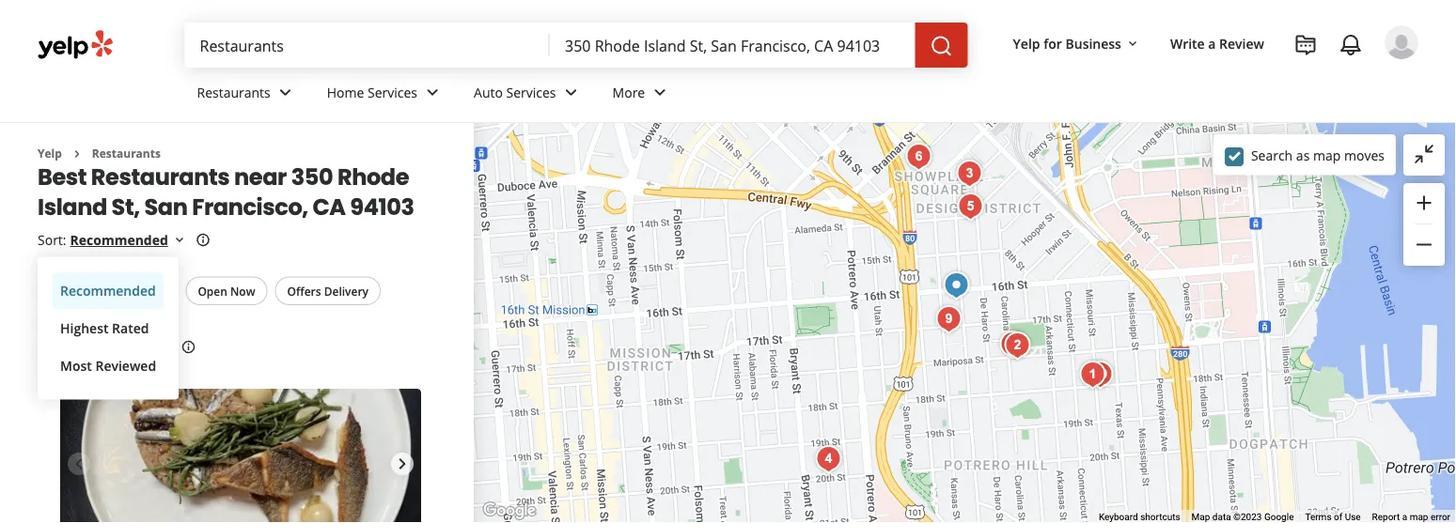 Task type: locate. For each thing, give the bounding box(es) containing it.
google image
[[479, 499, 541, 524]]

restaurants up near
[[197, 83, 271, 101]]

0 horizontal spatial map
[[1314, 146, 1342, 164]]

©2023
[[1234, 512, 1263, 524]]

of
[[1335, 512, 1343, 524]]

0 vertical spatial 16 chevron down v2 image
[[1126, 36, 1141, 51]]

services right home
[[368, 83, 418, 101]]

16 chevron down v2 image for recommended
[[172, 233, 187, 248]]

0 horizontal spatial a
[[1209, 34, 1217, 52]]

recommended up highest rated button at left
[[60, 282, 156, 300]]

group
[[1404, 183, 1446, 266]]

None search field
[[185, 23, 972, 68]]

1 horizontal spatial map
[[1411, 512, 1429, 524]]

francisco,
[[192, 191, 308, 223]]

16 chevron down v2 image
[[1126, 36, 1141, 51], [172, 233, 187, 248]]

more
[[613, 83, 645, 101]]

16 info v2 image right results
[[181, 340, 196, 355]]

1 services from the left
[[368, 83, 418, 101]]

a right write
[[1209, 34, 1217, 52]]

rhode
[[338, 161, 409, 193]]

0 horizontal spatial yelp
[[38, 146, 62, 161]]

a
[[1209, 34, 1217, 52], [1403, 512, 1408, 524]]

for
[[1044, 34, 1063, 52]]

1 horizontal spatial 24 chevron down v2 image
[[560, 81, 583, 104]]

0 vertical spatial a
[[1209, 34, 1217, 52]]

business
[[1066, 34, 1122, 52]]

16 chevron down v2 image inside recommended popup button
[[172, 233, 187, 248]]

collapse map image
[[1414, 143, 1436, 165]]

terms of use link
[[1306, 512, 1362, 524]]

1 horizontal spatial 24 chevron down v2 image
[[649, 81, 672, 104]]

1 vertical spatial yelp
[[38, 146, 62, 161]]

16 chevron down v2 image down the san
[[172, 233, 187, 248]]

16 chevron down v2 image right business
[[1126, 36, 1141, 51]]

2 24 chevron down v2 image from the left
[[560, 81, 583, 104]]

restaurants link up near
[[182, 68, 312, 122]]

1 vertical spatial restaurants link
[[92, 146, 161, 161]]

reviewed
[[95, 357, 156, 375]]

yelp left for
[[1014, 34, 1041, 52]]

offers delivery button
[[275, 277, 381, 306]]

highest rated
[[60, 320, 149, 338]]

a right report
[[1403, 512, 1408, 524]]

most
[[60, 357, 92, 375]]

services for home services
[[368, 83, 418, 101]]

chez maman east image
[[1075, 356, 1112, 394]]

services
[[368, 83, 418, 101], [507, 83, 556, 101]]

auto services
[[474, 83, 556, 101]]

1 horizontal spatial 16 chevron down v2 image
[[1126, 36, 1141, 51]]

report
[[1373, 512, 1401, 524]]

1 none field from the left
[[200, 35, 535, 55]]

1 vertical spatial recommended
[[60, 282, 156, 300]]

1 horizontal spatial yelp
[[1014, 34, 1041, 52]]

yelp inside button
[[1014, 34, 1041, 52]]

map for moves
[[1314, 146, 1342, 164]]

0 vertical spatial recommended
[[70, 231, 168, 249]]

restaurants inside business categories element
[[197, 83, 271, 101]]

2 24 chevron down v2 image from the left
[[649, 81, 672, 104]]

1 horizontal spatial none field
[[565, 35, 901, 55]]

zoom out image
[[1414, 234, 1436, 256]]

restaurants inside 'best restaurants near 350 rhode island st, san francisco, ca 94103'
[[91, 161, 230, 193]]

terms of use
[[1306, 512, 1362, 524]]

2 none field from the left
[[565, 35, 901, 55]]

1 vertical spatial a
[[1403, 512, 1408, 524]]

best restaurants near 350 rhode island st, san francisco, ca 94103
[[38, 161, 414, 223]]

previous image
[[68, 453, 90, 476]]

none field near
[[565, 35, 901, 55]]

Find text field
[[200, 35, 535, 55]]

map
[[1314, 146, 1342, 164], [1411, 512, 1429, 524]]

0 horizontal spatial none field
[[200, 35, 535, 55]]

restaurants up recommended popup button on the top left of the page
[[91, 161, 230, 193]]

map for error
[[1411, 512, 1429, 524]]

slideshow element
[[60, 389, 421, 524]]

a for write
[[1209, 34, 1217, 52]]

recommended
[[70, 231, 168, 249], [60, 282, 156, 300]]

yelp
[[1014, 34, 1041, 52], [38, 146, 62, 161]]

24 chevron down v2 image left home
[[274, 81, 297, 104]]

recommended button
[[53, 272, 164, 310]]

24 chevron down v2 image right more
[[649, 81, 672, 104]]

1 24 chevron down v2 image from the left
[[421, 81, 444, 104]]

24 chevron down v2 image
[[274, 81, 297, 104], [649, 81, 672, 104]]

16 chevron right v2 image
[[69, 147, 84, 162]]

filters group
[[38, 277, 385, 306]]

24 chevron down v2 image inside more link
[[649, 81, 672, 104]]

0 horizontal spatial 24 chevron down v2 image
[[421, 81, 444, 104]]

24 chevron down v2 image inside home services link
[[421, 81, 444, 104]]

services for auto services
[[507, 83, 556, 101]]

24 chevron down v2 image left 'auto'
[[421, 81, 444, 104]]

most reviewed
[[60, 357, 156, 375]]

1 vertical spatial 16 info v2 image
[[181, 340, 196, 355]]

restaurants
[[197, 83, 271, 101], [92, 146, 161, 161], [91, 161, 230, 193]]

24 chevron down v2 image for home services
[[421, 81, 444, 104]]

moves
[[1345, 146, 1386, 164]]

0 horizontal spatial services
[[368, 83, 418, 101]]

16 info v2 image up open
[[196, 233, 211, 248]]

0 vertical spatial restaurants link
[[182, 68, 312, 122]]

1 horizontal spatial restaurants link
[[182, 68, 312, 122]]

350
[[291, 161, 333, 193]]

notifications image
[[1340, 34, 1363, 56]]

24 chevron down v2 image inside auto services link
[[560, 81, 583, 104]]

1 vertical spatial 16 chevron down v2 image
[[172, 233, 187, 248]]

none field up business categories element
[[565, 35, 901, 55]]

16 info v2 image
[[196, 233, 211, 248], [181, 340, 196, 355]]

map right as on the top of the page
[[1314, 146, 1342, 164]]

bob b. image
[[1386, 25, 1419, 59]]

now
[[230, 284, 255, 299]]

0 horizontal spatial 24 chevron down v2 image
[[274, 81, 297, 104]]

most reviewed button
[[53, 347, 164, 385]]

16 chevron down v2 image inside the yelp for business button
[[1126, 36, 1141, 51]]

restaurants link right 16 chevron right v2 icon
[[92, 146, 161, 161]]

all
[[76, 284, 90, 299]]

near
[[234, 161, 287, 193]]

open now button
[[186, 277, 268, 306]]

restaurants link
[[182, 68, 312, 122], [92, 146, 161, 161]]

home
[[327, 83, 364, 101]]

0 vertical spatial map
[[1314, 146, 1342, 164]]

search image
[[931, 35, 953, 57]]

map left error
[[1411, 512, 1429, 524]]

1 vertical spatial map
[[1411, 512, 1429, 524]]

results
[[122, 337, 177, 358]]

0 vertical spatial yelp
[[1014, 34, 1041, 52]]

business categories element
[[182, 68, 1419, 122]]

none field up home services
[[200, 35, 535, 55]]

recommended inside button
[[60, 282, 156, 300]]

None field
[[200, 35, 535, 55], [565, 35, 901, 55]]

0 horizontal spatial restaurants link
[[92, 146, 161, 161]]

1 horizontal spatial a
[[1403, 512, 1408, 524]]

yelp left 16 chevron right v2 icon
[[38, 146, 62, 161]]

offers delivery
[[287, 284, 369, 299]]

yelp for yelp for business
[[1014, 34, 1041, 52]]

sponsored
[[38, 337, 119, 358]]

projects image
[[1295, 34, 1318, 56]]

open now
[[198, 284, 255, 299]]

map
[[1192, 512, 1211, 524]]

2 services from the left
[[507, 83, 556, 101]]

24 chevron down v2 image right auto services
[[560, 81, 583, 104]]

services right 'auto'
[[507, 83, 556, 101]]

ca
[[313, 191, 346, 223]]

1 24 chevron down v2 image from the left
[[274, 81, 297, 104]]

0 horizontal spatial 16 chevron down v2 image
[[172, 233, 187, 248]]

1 horizontal spatial services
[[507, 83, 556, 101]]

recommended down st, on the top left of the page
[[70, 231, 168, 249]]

error
[[1432, 512, 1451, 524]]

24 chevron down v2 image
[[421, 81, 444, 104], [560, 81, 583, 104]]



Task type: vqa. For each thing, say whether or not it's contained in the screenshot.
Asked within the IS IT OPEN DURING COVID19? IS IT ALLOWED FOR WEDDING PHOTOGRAPHY? ASKED BY CALVIN H.
no



Task type: describe. For each thing, give the bounding box(es) containing it.
st,
[[112, 191, 140, 223]]

recommended button
[[70, 231, 187, 249]]

write a review
[[1171, 34, 1265, 52]]

yelp link
[[38, 146, 62, 161]]

map data ©2023 google
[[1192, 512, 1295, 524]]

sort:
[[38, 231, 66, 249]]

a for report
[[1403, 512, 1408, 524]]

next image
[[391, 453, 414, 476]]

restaurants right 16 chevron right v2 icon
[[92, 146, 161, 161]]

data
[[1213, 512, 1232, 524]]

keyboard
[[1099, 512, 1139, 524]]

best
[[38, 161, 87, 193]]

16 chevron down v2 image for yelp for business
[[1126, 36, 1141, 51]]

report a map error
[[1373, 512, 1451, 524]]

yelp for yelp link
[[38, 146, 62, 161]]

16 filter v2 image
[[54, 285, 69, 300]]

keyboard shortcuts
[[1099, 512, 1181, 524]]

review
[[1220, 34, 1265, 52]]

rated
[[112, 320, 149, 338]]

parker potrero image
[[1082, 356, 1120, 394]]

san
[[144, 191, 188, 223]]

rosemary & pine image
[[952, 188, 990, 226]]

map region
[[328, 0, 1457, 524]]

auto services link
[[459, 68, 598, 122]]

island
[[38, 191, 107, 223]]

24 chevron down v2 image for auto services
[[560, 81, 583, 104]]

auto
[[474, 83, 503, 101]]

home services link
[[312, 68, 459, 122]]

recommended for recommended popup button on the top left of the page
[[70, 231, 168, 249]]

sponsored results
[[38, 337, 177, 358]]

delivery
[[324, 284, 369, 299]]

recommended for recommended button
[[60, 282, 156, 300]]

dumpling time image
[[951, 155, 989, 193]]

all button
[[41, 277, 102, 306]]

report a map error link
[[1373, 512, 1451, 524]]

search
[[1252, 146, 1294, 164]]

24 chevron down v2 image for more
[[649, 81, 672, 104]]

keyboard shortcuts button
[[1099, 511, 1181, 524]]

yelp for business button
[[1006, 26, 1148, 60]]

next level burger image
[[931, 301, 968, 339]]

use
[[1346, 512, 1362, 524]]

user actions element
[[999, 24, 1446, 139]]

24 chevron down v2 image for restaurants
[[274, 81, 297, 104]]

none field find
[[200, 35, 535, 55]]

highest
[[60, 320, 109, 338]]

home services
[[327, 83, 418, 101]]

open
[[198, 284, 227, 299]]

hardwood bar & smokery image
[[901, 138, 938, 176]]

94103
[[350, 191, 414, 223]]

write
[[1171, 34, 1206, 52]]

as
[[1297, 146, 1311, 164]]

Near text field
[[565, 35, 901, 55]]

louie's original image
[[999, 327, 1037, 365]]

terms
[[1306, 512, 1332, 524]]

search as map moves
[[1252, 146, 1386, 164]]

yelp for business
[[1014, 34, 1122, 52]]

highest rated button
[[53, 310, 164, 347]]

la connessa image
[[995, 326, 1032, 364]]

more link
[[598, 68, 687, 122]]

lost resort image
[[810, 441, 848, 479]]

0 vertical spatial 16 info v2 image
[[196, 233, 211, 248]]

google
[[1265, 512, 1295, 524]]

write a review link
[[1163, 26, 1273, 60]]

zoom in image
[[1414, 192, 1436, 214]]

shortcuts
[[1141, 512, 1181, 524]]

offers
[[287, 284, 321, 299]]



